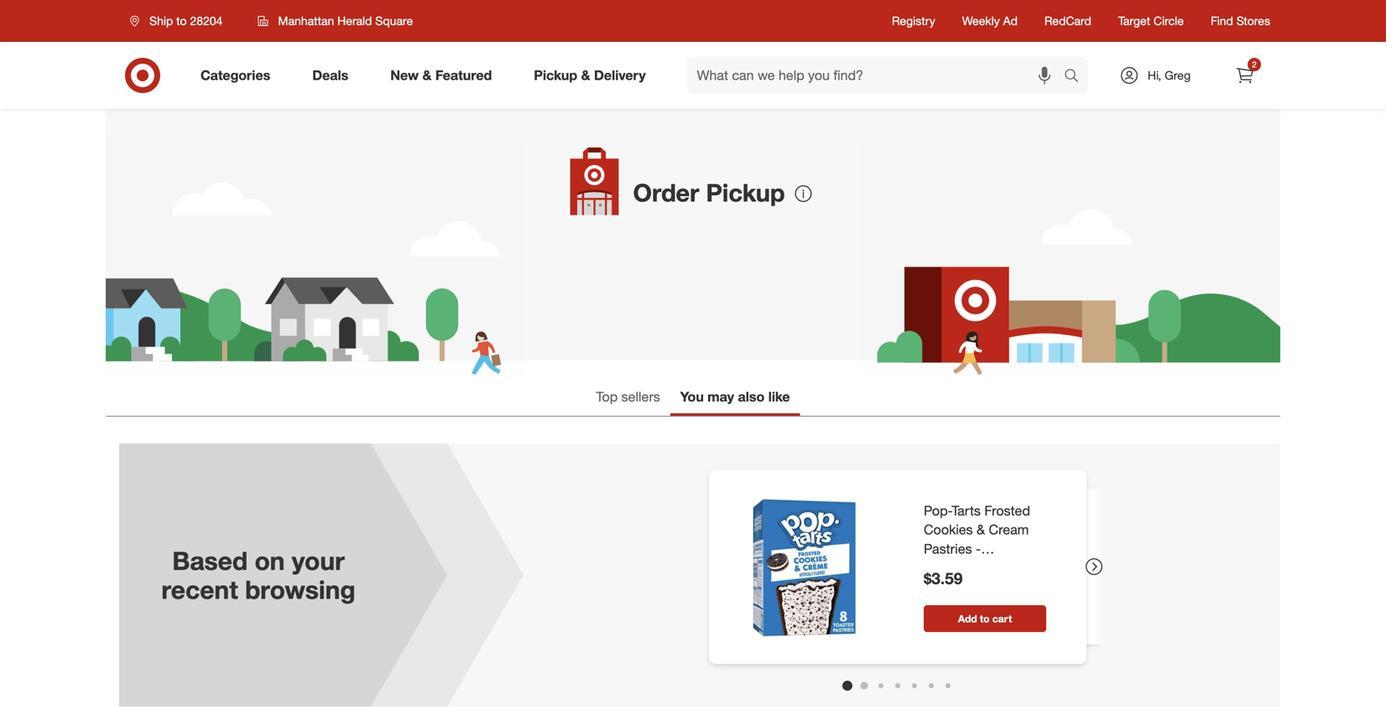 Task type: describe. For each thing, give the bounding box(es) containing it.
to inside pop-tarts frosted cookies & cream pastries - 8ct/13.5oz $3.59 add to cart
[[980, 613, 990, 626]]

1 horizontal spatial manhattan herald square
[[633, 184, 807, 220]]

at
[[727, 184, 739, 201]]

1 horizontal spatial pickup
[[706, 178, 785, 208]]

circle
[[1154, 13, 1184, 28]]

square inside dropdown button
[[375, 13, 413, 28]]

$3.59
[[924, 569, 963, 588]]

& for new
[[422, 67, 432, 84]]

2 link
[[1227, 57, 1264, 94]]

delivery
[[594, 67, 646, 84]]

deals link
[[298, 57, 369, 94]]

pickup & delivery
[[534, 67, 646, 84]]

you
[[680, 389, 704, 405]]

top
[[596, 389, 618, 405]]

hi,
[[1148, 68, 1161, 83]]

manhattan inside manhattan herald square dropdown button
[[278, 13, 334, 28]]

hi, greg
[[1148, 68, 1191, 83]]

you may also like
[[680, 389, 790, 405]]

8ct/13.5oz
[[924, 560, 987, 577]]

order
[[633, 178, 699, 208]]

categories
[[201, 67, 270, 84]]

0 vertical spatial pickup
[[534, 67, 577, 84]]

greg
[[1165, 68, 1191, 83]]

2
[[1252, 59, 1257, 70]]

weekly ad
[[962, 13, 1018, 28]]

herald inside manhattan herald square
[[633, 204, 673, 220]]

recent
[[161, 575, 238, 605]]

may
[[708, 389, 734, 405]]

manhattan herald square button
[[247, 6, 424, 36]]

target circle
[[1118, 13, 1184, 28]]

pop-tarts frosted cookies & cream pastries - 8ct/13.5oz link
[[924, 502, 1046, 577]]

ship to 28204 button
[[119, 6, 240, 36]]

What can we help you find? suggestions appear below search field
[[687, 57, 1068, 94]]

ship to 28204
[[149, 13, 223, 28]]

find
[[1211, 13, 1233, 28]]

find stores link
[[1211, 13, 1270, 29]]

cream
[[989, 522, 1029, 538]]

square inside manhattan herald square
[[676, 204, 719, 220]]

search button
[[1056, 57, 1097, 97]]

cookies
[[924, 522, 973, 538]]

pop-tarts frosted cookies & cream pastries - 8ct/13.5oz $3.59 add to cart
[[924, 503, 1030, 626]]

manhattan inside manhattan herald square
[[742, 184, 807, 201]]

also
[[738, 389, 765, 405]]

find stores
[[1211, 13, 1270, 28]]

in-store pickup at
[[633, 184, 742, 201]]

-
[[976, 541, 981, 557]]



Task type: locate. For each thing, give the bounding box(es) containing it.
1 horizontal spatial to
[[980, 613, 990, 626]]

ad
[[1003, 13, 1018, 28]]

herald down 'store'
[[633, 204, 673, 220]]

redcard
[[1045, 13, 1091, 28]]

based on your recent browsing
[[161, 546, 355, 605]]

0 vertical spatial herald
[[337, 13, 372, 28]]

1 vertical spatial pickup
[[706, 178, 785, 208]]

frosted
[[985, 503, 1030, 519]]

new
[[390, 67, 419, 84]]

your
[[292, 546, 345, 576]]

to
[[176, 13, 187, 28], [980, 613, 990, 626]]

registry
[[892, 13, 935, 28]]

0 vertical spatial square
[[375, 13, 413, 28]]

1 vertical spatial square
[[676, 204, 719, 220]]

order pickup
[[633, 178, 785, 208]]

weekly
[[962, 13, 1000, 28]]

target
[[1118, 13, 1150, 28]]

pickup & delivery link
[[520, 57, 667, 94]]

pickup right "order"
[[706, 178, 785, 208]]

herald inside dropdown button
[[337, 13, 372, 28]]

sellers
[[621, 389, 660, 405]]

top sellers
[[596, 389, 660, 405]]

pop-tarts frosted cookies & cream pastries - 8ct/13.5oz image
[[722, 483, 890, 651], [722, 483, 890, 651]]

new & featured
[[390, 67, 492, 84]]

1 horizontal spatial square
[[676, 204, 719, 220]]

0 vertical spatial to
[[176, 13, 187, 28]]

redcard link
[[1045, 13, 1091, 29]]

0 horizontal spatial herald
[[337, 13, 372, 28]]

manhattan herald square inside dropdown button
[[278, 13, 413, 28]]

0 horizontal spatial square
[[375, 13, 413, 28]]

manhattan up deals
[[278, 13, 334, 28]]

0 vertical spatial manhattan
[[278, 13, 334, 28]]

pastries
[[924, 541, 972, 557]]

deals
[[312, 67, 348, 84]]

on
[[255, 546, 285, 576]]

pickup left delivery
[[534, 67, 577, 84]]

& left delivery
[[581, 67, 590, 84]]

based
[[172, 546, 248, 576]]

store
[[649, 184, 680, 201]]

cart
[[992, 613, 1012, 626]]

pop-
[[924, 503, 952, 519]]

new & featured link
[[376, 57, 513, 94]]

herald
[[337, 13, 372, 28], [633, 204, 673, 220]]

1 vertical spatial to
[[980, 613, 990, 626]]

&
[[422, 67, 432, 84], [581, 67, 590, 84], [977, 522, 985, 538]]

search
[[1056, 69, 1097, 85]]

add
[[958, 613, 977, 626]]

ship
[[149, 13, 173, 28]]

& up -
[[977, 522, 985, 538]]

1 horizontal spatial &
[[581, 67, 590, 84]]

0 horizontal spatial &
[[422, 67, 432, 84]]

like
[[768, 389, 790, 405]]

1 horizontal spatial herald
[[633, 204, 673, 220]]

to right ship
[[176, 13, 187, 28]]

& for pickup
[[581, 67, 590, 84]]

featured
[[435, 67, 492, 84]]

to right add
[[980, 613, 990, 626]]

in-
[[633, 184, 649, 201]]

2 horizontal spatial &
[[977, 522, 985, 538]]

1 vertical spatial herald
[[633, 204, 673, 220]]

herald up deals link
[[337, 13, 372, 28]]

& right new
[[422, 67, 432, 84]]

1 horizontal spatial manhattan
[[742, 184, 807, 201]]

weekly ad link
[[962, 13, 1018, 29]]

add to cart button
[[924, 606, 1046, 633]]

to inside 'dropdown button'
[[176, 13, 187, 28]]

manhattan right at
[[742, 184, 807, 201]]

square down pickup on the top
[[676, 204, 719, 220]]

manhattan herald square
[[278, 13, 413, 28], [633, 184, 807, 220]]

registry link
[[892, 13, 935, 29]]

manhattan
[[278, 13, 334, 28], [742, 184, 807, 201]]

pickup
[[534, 67, 577, 84], [706, 178, 785, 208]]

browsing
[[245, 575, 355, 605]]

target circle link
[[1118, 13, 1184, 29]]

0 horizontal spatial manhattan
[[278, 13, 334, 28]]

0 horizontal spatial to
[[176, 13, 187, 28]]

1 vertical spatial manhattan
[[742, 184, 807, 201]]

0 vertical spatial manhattan herald square
[[278, 13, 413, 28]]

stores
[[1237, 13, 1270, 28]]

1 vertical spatial manhattan herald square
[[633, 184, 807, 220]]

pickup
[[683, 184, 723, 201]]

28204
[[190, 13, 223, 28]]

& inside pop-tarts frosted cookies & cream pastries - 8ct/13.5oz $3.59 add to cart
[[977, 522, 985, 538]]

square up new
[[375, 13, 413, 28]]

categories link
[[186, 57, 291, 94]]

square
[[375, 13, 413, 28], [676, 204, 719, 220]]

0 horizontal spatial pickup
[[534, 67, 577, 84]]

you may also like link
[[670, 381, 800, 416]]

top sellers link
[[586, 381, 670, 416]]

0 horizontal spatial manhattan herald square
[[278, 13, 413, 28]]

tarts
[[952, 503, 981, 519]]



Task type: vqa. For each thing, say whether or not it's contained in the screenshot.
week.
no



